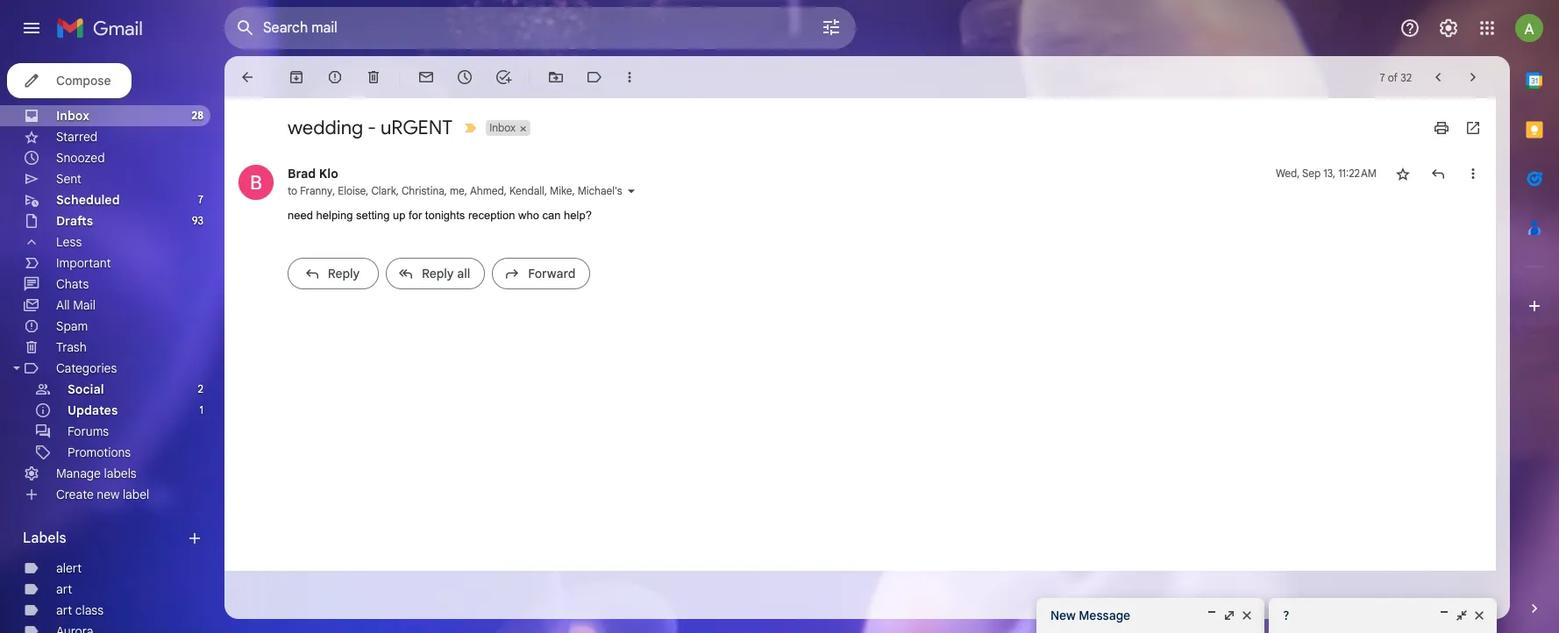 Task type: vqa. For each thing, say whether or not it's contained in the screenshot.
an in Vacation responder: (sends an automated reply to incoming messages. If a contact sends you several messages, this automated reply will be sent at most once every 4 days) Learn more
no



Task type: locate. For each thing, give the bounding box(es) containing it.
0 horizontal spatial pop out image
[[1223, 609, 1237, 623]]

reply inside reply all link
[[422, 265, 454, 281]]

snoozed
[[56, 150, 105, 166]]

can
[[543, 209, 561, 222]]

2 art from the top
[[56, 603, 72, 618]]

categories link
[[56, 361, 117, 376]]

move to image
[[547, 68, 565, 86]]

art down alert
[[56, 582, 72, 597]]

, left 'ahmed'
[[465, 184, 467, 197]]

close image
[[1240, 609, 1254, 623], [1473, 609, 1487, 623]]

7 up 93
[[198, 193, 203, 206]]

labels navigation
[[0, 56, 225, 633]]

scheduled
[[56, 192, 120, 208]]

updates
[[68, 403, 118, 418]]

7 for 7
[[198, 193, 203, 206]]

reply all
[[422, 265, 470, 281]]

2 reply from the left
[[422, 265, 454, 281]]

1 reply from the left
[[328, 265, 360, 281]]

7 inside labels navigation
[[198, 193, 203, 206]]

1 minimize image from the left
[[1205, 609, 1219, 623]]

Search mail text field
[[263, 19, 772, 37]]

less
[[56, 234, 82, 250]]

all mail
[[56, 297, 96, 313]]

minimize image
[[1205, 609, 1219, 623], [1438, 609, 1452, 623]]

2 close image from the left
[[1473, 609, 1487, 623]]

starred
[[56, 129, 98, 145]]

0 vertical spatial art
[[56, 582, 72, 597]]

1 horizontal spatial inbox
[[490, 121, 516, 134]]

add to tasks image
[[495, 68, 512, 86]]

, up the help?
[[572, 184, 575, 197]]

reply left the 'all'
[[422, 265, 454, 281]]

reply down need helping
[[328, 265, 360, 281]]

Not starred checkbox
[[1395, 165, 1412, 182]]

1 horizontal spatial pop out image
[[1455, 609, 1469, 623]]

,
[[333, 184, 335, 197], [366, 184, 369, 197], [396, 184, 399, 197], [445, 184, 447, 197], [465, 184, 467, 197], [504, 184, 507, 197], [545, 184, 547, 197], [572, 184, 575, 197]]

more image
[[621, 68, 639, 86]]

reply inside 'reply' link
[[328, 265, 360, 281]]

, left mike
[[545, 184, 547, 197]]

art
[[56, 582, 72, 597], [56, 603, 72, 618]]

7 of 32
[[1380, 71, 1412, 84]]

main menu image
[[21, 18, 42, 39]]

1 horizontal spatial minimize image
[[1438, 609, 1452, 623]]

clark
[[371, 184, 396, 197]]

less button
[[0, 232, 211, 253]]

trash link
[[56, 339, 87, 355]]

labels
[[23, 530, 66, 547]]

art down art link
[[56, 603, 72, 618]]

inbox
[[56, 108, 89, 124], [490, 121, 516, 134]]

inbox down add to tasks image
[[490, 121, 516, 134]]

close image for ?
[[1473, 609, 1487, 623]]

brad
[[288, 166, 316, 182]]

ahmed
[[470, 184, 504, 197]]

, up up
[[396, 184, 399, 197]]

1 horizontal spatial close image
[[1473, 609, 1487, 623]]

for
[[409, 209, 422, 222]]

pop out image
[[1223, 609, 1237, 623], [1455, 609, 1469, 623]]

wed, sep 13, 11:22 am cell
[[1276, 165, 1377, 182]]

, left me
[[445, 184, 447, 197]]

-
[[368, 116, 376, 139]]

sent
[[56, 171, 81, 187]]

art link
[[56, 582, 72, 597]]

0 horizontal spatial 7
[[198, 193, 203, 206]]

reply
[[328, 265, 360, 281], [422, 265, 454, 281]]

1 vertical spatial art
[[56, 603, 72, 618]]

manage
[[56, 466, 101, 482]]

reply for reply all
[[422, 265, 454, 281]]

0 horizontal spatial reply
[[328, 265, 360, 281]]

11:22 am
[[1339, 167, 1377, 180]]

advanced search options image
[[814, 10, 849, 45]]

, left kendall
[[504, 184, 507, 197]]

2 , from the left
[[366, 184, 369, 197]]

promotions link
[[68, 445, 131, 461]]

1 horizontal spatial 7
[[1380, 71, 1386, 84]]

inbox link
[[56, 108, 89, 124]]

None search field
[[225, 7, 856, 49]]

0 horizontal spatial minimize image
[[1205, 609, 1219, 623]]

reception
[[468, 209, 515, 222]]

pop out image for ?
[[1455, 609, 1469, 623]]

eloise
[[338, 184, 366, 197]]

0 horizontal spatial inbox
[[56, 108, 89, 124]]

settings image
[[1439, 18, 1460, 39]]

art class
[[56, 603, 103, 618]]

me
[[450, 184, 465, 197]]

chats link
[[56, 276, 89, 292]]

1 art from the top
[[56, 582, 72, 597]]

1 vertical spatial 7
[[198, 193, 203, 206]]

updates link
[[68, 403, 118, 418]]

compose button
[[7, 63, 132, 98]]

, down klo on the left top
[[333, 184, 335, 197]]

1 horizontal spatial reply
[[422, 265, 454, 281]]

, left clark
[[366, 184, 369, 197]]

not starred image
[[1395, 165, 1412, 182]]

class
[[75, 603, 103, 618]]

forward
[[528, 265, 576, 281]]

michael's
[[578, 184, 623, 197]]

mail
[[73, 297, 96, 313]]

spam link
[[56, 318, 88, 334]]

7 left of
[[1380, 71, 1386, 84]]

tab list
[[1511, 56, 1560, 570]]

alert
[[56, 561, 82, 576]]

inbox up starred link
[[56, 108, 89, 124]]

inbox inside labels navigation
[[56, 108, 89, 124]]

inbox inside button
[[490, 121, 516, 134]]

art for art class
[[56, 603, 72, 618]]

1 close image from the left
[[1240, 609, 1254, 623]]

2 pop out image from the left
[[1455, 609, 1469, 623]]

reply all link
[[386, 257, 485, 289]]

0 horizontal spatial close image
[[1240, 609, 1254, 623]]

2 minimize image from the left
[[1438, 609, 1452, 623]]

1 pop out image from the left
[[1223, 609, 1237, 623]]

7
[[1380, 71, 1386, 84], [198, 193, 203, 206]]

0 vertical spatial 7
[[1380, 71, 1386, 84]]

brad klo
[[288, 166, 338, 182]]

need helping
[[288, 209, 353, 222]]

inbox for inbox button
[[490, 121, 516, 134]]

close image for new message
[[1240, 609, 1254, 623]]



Task type: describe. For each thing, give the bounding box(es) containing it.
search mail image
[[230, 12, 261, 44]]

tonights
[[425, 209, 465, 222]]

kendall
[[510, 184, 545, 197]]

inbox button
[[486, 120, 518, 136]]

back to inbox image
[[239, 68, 256, 86]]

3 , from the left
[[396, 184, 399, 197]]

all
[[56, 297, 70, 313]]

trash
[[56, 339, 87, 355]]

inbox for inbox link
[[56, 108, 89, 124]]

labels
[[104, 466, 137, 482]]

important link
[[56, 255, 111, 271]]

support image
[[1400, 18, 1421, 39]]

message
[[1079, 608, 1131, 624]]

starred link
[[56, 129, 98, 145]]

all mail link
[[56, 297, 96, 313]]

labels heading
[[23, 530, 186, 547]]

alert link
[[56, 561, 82, 576]]

?
[[1283, 608, 1290, 624]]

snoozed link
[[56, 150, 105, 166]]

pop out image for new message
[[1223, 609, 1237, 623]]

label
[[123, 487, 149, 503]]

mike
[[550, 184, 572, 197]]

klo
[[319, 166, 338, 182]]

new
[[1051, 608, 1076, 624]]

promotions
[[68, 445, 131, 461]]

reply link
[[288, 257, 379, 289]]

5 , from the left
[[465, 184, 467, 197]]

wedding - urgent
[[288, 116, 453, 139]]

gmail image
[[56, 11, 152, 46]]

forums link
[[68, 424, 109, 439]]

setting
[[356, 209, 390, 222]]

93
[[192, 214, 203, 227]]

all
[[457, 265, 470, 281]]

minimize image for ?
[[1438, 609, 1452, 623]]

drafts
[[56, 213, 93, 229]]

important
[[56, 255, 111, 271]]

labels image
[[586, 68, 604, 86]]

show details image
[[626, 186, 637, 196]]

social
[[68, 382, 104, 397]]

to franny , eloise , clark , christina , me , ahmed , kendall , mike , michael's
[[288, 184, 623, 197]]

create
[[56, 487, 94, 503]]

7 for 7 of 32
[[1380, 71, 1386, 84]]

minimize image for new message
[[1205, 609, 1219, 623]]

up
[[393, 209, 406, 222]]

reply for reply
[[328, 265, 360, 281]]

manage labels link
[[56, 466, 137, 482]]

who
[[518, 209, 539, 222]]

manage labels create new label
[[56, 466, 149, 503]]

13,
[[1324, 167, 1336, 180]]

urgent
[[381, 116, 453, 139]]

wed, sep 13, 11:22 am
[[1276, 167, 1377, 180]]

older image
[[1465, 68, 1482, 86]]

spam
[[56, 318, 88, 334]]

categories
[[56, 361, 117, 376]]

scheduled link
[[56, 192, 120, 208]]

chats
[[56, 276, 89, 292]]

mark as unread image
[[418, 68, 435, 86]]

report spam image
[[326, 68, 344, 86]]

4 , from the left
[[445, 184, 447, 197]]

forward link
[[492, 257, 591, 289]]

franny
[[300, 184, 333, 197]]

social link
[[68, 382, 104, 397]]

1 , from the left
[[333, 184, 335, 197]]

28
[[191, 109, 204, 122]]

7 , from the left
[[545, 184, 547, 197]]

newer image
[[1430, 68, 1447, 86]]

snooze image
[[456, 68, 474, 86]]

new message
[[1051, 608, 1131, 624]]

compose
[[56, 73, 111, 89]]

to
[[288, 184, 297, 197]]

christina
[[402, 184, 445, 197]]

art class link
[[56, 603, 103, 618]]

wedding
[[288, 116, 363, 139]]

art for art link
[[56, 582, 72, 597]]

sent link
[[56, 171, 81, 187]]

new
[[97, 487, 120, 503]]

forums
[[68, 424, 109, 439]]

1
[[200, 404, 203, 417]]

drafts link
[[56, 213, 93, 229]]

6 , from the left
[[504, 184, 507, 197]]

need helping setting up for tonights reception who can help?
[[288, 209, 592, 222]]

archive image
[[288, 68, 305, 86]]

sep
[[1303, 167, 1321, 180]]

delete image
[[365, 68, 382, 86]]

of
[[1388, 71, 1398, 84]]

8 , from the left
[[572, 184, 575, 197]]

32
[[1401, 71, 1412, 84]]

help?
[[564, 209, 592, 222]]

create new label link
[[56, 487, 149, 503]]

2
[[198, 382, 203, 396]]

wed,
[[1276, 167, 1300, 180]]



